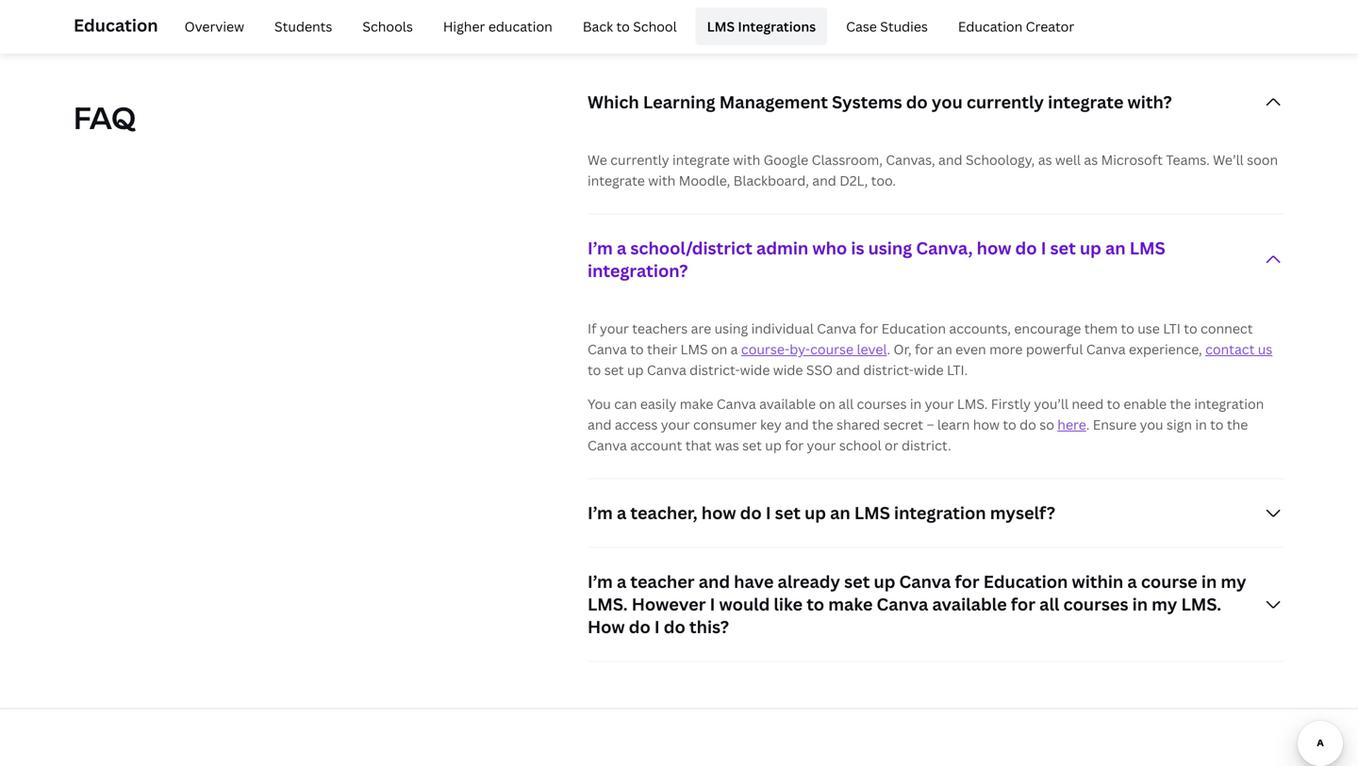 Task type: describe. For each thing, give the bounding box(es) containing it.
access
[[615, 416, 658, 434]]

soon
[[1247, 151, 1278, 169]]

to right lti
[[1184, 320, 1198, 338]]

up inside course-by-course level . or, for an even more powerful canva experience, contact us to set up canva district-wide wide sso and district-wide lti.
[[627, 362, 644, 379]]

case
[[846, 17, 877, 35]]

course-by-course level . or, for an even more powerful canva experience, contact us to set up canva district-wide wide sso and district-wide lti.
[[588, 341, 1273, 379]]

up inside '. ensure you sign in to the canva account that was set up for your school or district.'
[[765, 437, 782, 455]]

and inside the "i'm a teacher and have already set up canva for education within a course in my lms. however i would like to make canva available for all courses in my lms. how do i do this?"
[[699, 571, 730, 594]]

an inside course-by-course level . or, for an even more powerful canva experience, contact us to set up canva district-wide wide sso and district-wide lti.
[[937, 341, 953, 359]]

shared
[[837, 416, 880, 434]]

sign
[[1167, 416, 1192, 434]]

lms inside i'm a school/district admin who is using canva, how do i set up an lms integration?
[[1130, 237, 1166, 260]]

1 vertical spatial integrate
[[673, 151, 730, 169]]

creator
[[1026, 17, 1075, 35]]

set up already
[[775, 502, 801, 525]]

2 vertical spatial integrate
[[588, 172, 645, 190]]

0 horizontal spatial the
[[812, 416, 834, 434]]

individual
[[751, 320, 814, 338]]

or
[[885, 437, 899, 455]]

case studies
[[846, 17, 928, 35]]

like
[[774, 594, 803, 617]]

well
[[1056, 151, 1081, 169]]

lms inside if your teachers are using individual canva for education accounts, encourage them to use lti to connect canva to their lms on a
[[681, 341, 708, 359]]

1 horizontal spatial the
[[1170, 395, 1191, 413]]

which
[[588, 91, 639, 114]]

here link
[[1058, 416, 1087, 434]]

overview
[[185, 17, 244, 35]]

would
[[719, 594, 770, 617]]

back
[[583, 17, 613, 35]]

too.
[[871, 172, 896, 190]]

a for teacher,
[[617, 502, 627, 525]]

google
[[764, 151, 809, 169]]

schools
[[363, 17, 413, 35]]

1 wide from the left
[[740, 362, 770, 379]]

here
[[1058, 416, 1087, 434]]

canva inside '. ensure you sign in to the canva account that was set up for your school or district.'
[[588, 437, 627, 455]]

canva inside you can easily make canva available on all courses in your lms. firstly you'll need to enable the integration and access your consumer key and the shared secret – learn how to do so
[[717, 395, 756, 413]]

canvas,
[[886, 151, 936, 169]]

set inside the "i'm a teacher and have already set up canva for education within a course in my lms. however i would like to make canva available for all courses in my lms. how do i do this?"
[[844, 571, 870, 594]]

set inside '. ensure you sign in to the canva account that was set up for your school or district.'
[[743, 437, 762, 455]]

lms integrations link
[[696, 8, 827, 45]]

to inside course-by-course level . or, for an even more powerful canva experience, contact us to set up canva district-wide wide sso and district-wide lti.
[[588, 362, 601, 379]]

admin
[[757, 237, 809, 260]]

or,
[[894, 341, 912, 359]]

for down i'm a teacher, how do i set up an lms integration myself? dropdown button
[[955, 571, 980, 594]]

canva,
[[916, 237, 973, 260]]

education inside education creator link
[[958, 17, 1023, 35]]

course inside course-by-course level . or, for an even more powerful canva experience, contact us to set up canva district-wide wide sso and district-wide lti.
[[810, 341, 854, 359]]

i'm a teacher and have already set up canva for education within a course in my lms. however i would like to make canva available for all courses in my lms. how do i do this?
[[588, 571, 1247, 639]]

on inside you can easily make canva available on all courses in your lms. firstly you'll need to enable the integration and access your consumer key and the shared secret – learn how to do so
[[819, 395, 836, 413]]

experience,
[[1129, 341, 1203, 359]]

schools link
[[351, 8, 424, 45]]

we
[[588, 151, 607, 169]]

and right the canvas,
[[939, 151, 963, 169]]

higher
[[443, 17, 485, 35]]

even
[[956, 341, 987, 359]]

up inside i'm a school/district admin who is using canva, how do i set up an lms integration?
[[1080, 237, 1102, 260]]

students
[[275, 17, 332, 35]]

more
[[990, 341, 1023, 359]]

course-
[[741, 341, 790, 359]]

and inside course-by-course level . or, for an even more powerful canva experience, contact us to set up canva district-wide wide sso and district-wide lti.
[[836, 362, 860, 379]]

make inside you can easily make canva available on all courses in your lms. firstly you'll need to enable the integration and access your consumer key and the shared secret – learn how to do so
[[680, 395, 714, 413]]

easily
[[640, 395, 677, 413]]

to down firstly
[[1003, 416, 1017, 434]]

d2l,
[[840, 172, 868, 190]]

within
[[1072, 571, 1124, 594]]

i'm a teacher, how do i set up an lms integration myself?
[[588, 502, 1056, 525]]

teacher
[[631, 571, 695, 594]]

however
[[632, 594, 706, 617]]

i'm a school/district admin who is using canva, how do i set up an lms integration?
[[588, 237, 1166, 283]]

0 horizontal spatial with
[[648, 172, 676, 190]]

account
[[630, 437, 682, 455]]

lti
[[1163, 320, 1181, 338]]

connect
[[1201, 320, 1253, 338]]

lms. inside you can easily make canva available on all courses in your lms. firstly you'll need to enable the integration and access your consumer key and the shared secret – learn how to do so
[[957, 395, 988, 413]]

to inside '. ensure you sign in to the canva account that was set up for your school or district.'
[[1210, 416, 1224, 434]]

for inside course-by-course level . or, for an even more powerful canva experience, contact us to set up canva district-wide wide sso and district-wide lti.
[[915, 341, 934, 359]]

sso
[[806, 362, 833, 379]]

in inside '. ensure you sign in to the canva account that was set up for your school or district.'
[[1196, 416, 1207, 434]]

currently inside dropdown button
[[967, 91, 1044, 114]]

faq
[[74, 97, 136, 138]]

to inside menu bar
[[616, 17, 630, 35]]

systems
[[832, 91, 902, 114]]

firstly
[[991, 395, 1031, 413]]

accounts,
[[949, 320, 1011, 338]]

how
[[588, 616, 625, 639]]

2 wide from the left
[[773, 362, 803, 379]]

. ensure you sign in to the canva account that was set up for your school or district.
[[588, 416, 1248, 455]]

consumer
[[693, 416, 757, 434]]

how inside you can easily make canva available on all courses in your lms. firstly you'll need to enable the integration and access your consumer key and the shared secret – learn how to do so
[[973, 416, 1000, 434]]

contact
[[1206, 341, 1255, 359]]

you can easily make canva available on all courses in your lms. firstly you'll need to enable the integration and access your consumer key and the shared secret – learn how to do so
[[588, 395, 1264, 434]]

available inside you can easily make canva available on all courses in your lms. firstly you'll need to enable the integration and access your consumer key and the shared secret – learn how to do so
[[759, 395, 816, 413]]

school/district
[[631, 237, 753, 260]]

using inside i'm a school/district admin who is using canva, how do i set up an lms integration?
[[868, 237, 912, 260]]

learning
[[643, 91, 716, 114]]

teams.
[[1166, 151, 1210, 169]]

available inside the "i'm a teacher and have already set up canva for education within a course in my lms. however i would like to make canva available for all courses in my lms. how do i do this?"
[[932, 594, 1007, 617]]

2 as from the left
[[1084, 151, 1098, 169]]

secret
[[884, 416, 924, 434]]

your up –
[[925, 395, 954, 413]]

to left their in the left top of the page
[[630, 341, 644, 359]]

management
[[720, 91, 828, 114]]

i left would
[[710, 594, 715, 617]]

and right key
[[785, 416, 809, 434]]

2 district- from the left
[[864, 362, 914, 379]]

education creator
[[958, 17, 1075, 35]]

back to school link
[[572, 8, 688, 45]]

us
[[1258, 341, 1273, 359]]

i'm a school/district admin who is using canva, how do i set up an lms integration? button
[[588, 215, 1285, 305]]

enable
[[1124, 395, 1167, 413]]

that
[[686, 437, 712, 455]]

make inside the "i'm a teacher and have already set up canva for education within a course in my lms. however i would like to make canva available for all courses in my lms. how do i do this?"
[[829, 594, 873, 617]]

using inside if your teachers are using individual canva for education accounts, encourage them to use lti to connect canva to their lms on a
[[715, 320, 748, 338]]

0 horizontal spatial lms.
[[588, 594, 628, 617]]

lms inside i'm a teacher, how do i set up an lms integration myself? dropdown button
[[855, 502, 890, 525]]

we currently integrate with google classroom, canvas, and schoology, as well as microsoft teams. we'll soon integrate with moodle, blackboard, and d2l, too.
[[588, 151, 1278, 190]]

education inside if your teachers are using individual canva for education accounts, encourage them to use lti to connect canva to their lms on a
[[882, 320, 946, 338]]

can
[[614, 395, 637, 413]]

have
[[734, 571, 774, 594]]

how inside i'm a school/district admin who is using canva, how do i set up an lms integration?
[[977, 237, 1012, 260]]

do right how
[[629, 616, 651, 639]]

level
[[857, 341, 887, 359]]

was
[[715, 437, 739, 455]]



Task type: vqa. For each thing, say whether or not it's contained in the screenshot.
currently
yes



Task type: locate. For each thing, give the bounding box(es) containing it.
i'm for i'm a teacher, how do i set up an lms integration myself?
[[588, 502, 613, 525]]

your down easily
[[661, 416, 690, 434]]

in
[[910, 395, 922, 413], [1196, 416, 1207, 434], [1202, 571, 1217, 594], [1133, 594, 1148, 617]]

myself?
[[990, 502, 1056, 525]]

up up already
[[805, 502, 826, 525]]

school
[[839, 437, 882, 455]]

1 horizontal spatial make
[[829, 594, 873, 617]]

a inside i'm a school/district admin who is using canva, how do i set up an lms integration?
[[617, 237, 627, 260]]

1 vertical spatial available
[[932, 594, 1007, 617]]

do left so
[[1020, 416, 1037, 434]]

0 vertical spatial with
[[733, 151, 761, 169]]

currently inside we currently integrate with google classroom, canvas, and schoology, as well as microsoft teams. we'll soon integrate with moodle, blackboard, and d2l, too.
[[611, 151, 669, 169]]

you'll
[[1034, 395, 1069, 413]]

an down school
[[830, 502, 851, 525]]

my
[[1221, 571, 1247, 594], [1152, 594, 1178, 617]]

integrate up well
[[1048, 91, 1124, 114]]

1 vertical spatial make
[[829, 594, 873, 617]]

–
[[927, 416, 934, 434]]

up down key
[[765, 437, 782, 455]]

lms inside lms integrations link
[[707, 17, 735, 35]]

do right canva,
[[1016, 237, 1037, 260]]

on inside if your teachers are using individual canva for education accounts, encourage them to use lti to connect canva to their lms on a
[[711, 341, 728, 359]]

school
[[633, 17, 677, 35]]

course up sso
[[810, 341, 854, 359]]

wide down by-
[[773, 362, 803, 379]]

on
[[711, 341, 728, 359], [819, 395, 836, 413]]

2 horizontal spatial lms.
[[1182, 594, 1222, 617]]

education left creator
[[958, 17, 1023, 35]]

already
[[778, 571, 841, 594]]

courses inside the "i'm a teacher and have already set up canva for education within a course in my lms. however i would like to make canva available for all courses in my lms. how do i do this?"
[[1064, 594, 1129, 617]]

1 vertical spatial you
[[1140, 416, 1164, 434]]

back to school
[[583, 17, 677, 35]]

your right if
[[600, 320, 629, 338]]

integration down contact
[[1195, 395, 1264, 413]]

district- down or,
[[864, 362, 914, 379]]

0 horizontal spatial available
[[759, 395, 816, 413]]

. inside '. ensure you sign in to the canva account that was set up for your school or district.'
[[1087, 416, 1090, 434]]

1 horizontal spatial as
[[1084, 151, 1098, 169]]

do left this?
[[664, 616, 686, 639]]

1 horizontal spatial wide
[[773, 362, 803, 379]]

the inside '. ensure you sign in to the canva account that was set up for your school or district.'
[[1227, 416, 1248, 434]]

encourage
[[1014, 320, 1081, 338]]

a left course-
[[731, 341, 738, 359]]

do up have
[[740, 502, 762, 525]]

i'm inside i'm a school/district admin who is using canva, how do i set up an lms integration?
[[588, 237, 613, 260]]

for left school
[[785, 437, 804, 455]]

1 horizontal spatial all
[[1040, 594, 1060, 617]]

2 horizontal spatial the
[[1227, 416, 1248, 434]]

your left school
[[807, 437, 836, 455]]

are
[[691, 320, 712, 338]]

and left d2l,
[[813, 172, 837, 190]]

set right already
[[844, 571, 870, 594]]

higher education
[[443, 17, 553, 35]]

education up the faq
[[74, 14, 158, 37]]

a left teacher,
[[617, 502, 627, 525]]

menu bar containing overview
[[166, 8, 1086, 45]]

education
[[489, 17, 553, 35]]

microsoft
[[1101, 151, 1163, 169]]

the left shared
[[812, 416, 834, 434]]

i'm left teacher,
[[588, 502, 613, 525]]

1 as from the left
[[1038, 151, 1052, 169]]

0 vertical spatial currently
[[967, 91, 1044, 114]]

course right within
[[1141, 571, 1198, 594]]

. down need
[[1087, 416, 1090, 434]]

i down teacher
[[655, 616, 660, 639]]

higher education link
[[432, 8, 564, 45]]

0 vertical spatial an
[[1106, 237, 1126, 260]]

for up level
[[860, 320, 879, 338]]

integration?
[[588, 260, 688, 283]]

you inside dropdown button
[[932, 91, 963, 114]]

powerful
[[1026, 341, 1083, 359]]

1 horizontal spatial course
[[1141, 571, 1198, 594]]

i'm up how
[[588, 571, 613, 594]]

all inside the "i'm a teacher and have already set up canva for education within a course in my lms. however i would like to make canva available for all courses in my lms. how do i do this?"
[[1040, 594, 1060, 617]]

0 horizontal spatial an
[[830, 502, 851, 525]]

this?
[[690, 616, 729, 639]]

menu bar
[[166, 8, 1086, 45]]

make
[[680, 395, 714, 413], [829, 594, 873, 617]]

1 vertical spatial using
[[715, 320, 748, 338]]

1 vertical spatial on
[[819, 395, 836, 413]]

3 wide from the left
[[914, 362, 944, 379]]

an inside i'm a school/district admin who is using canva, how do i set up an lms integration?
[[1106, 237, 1126, 260]]

1 horizontal spatial integration
[[1195, 395, 1264, 413]]

your inside if your teachers are using individual canva for education accounts, encourage them to use lti to connect canva to their lms on a
[[600, 320, 629, 338]]

i up encourage
[[1041, 237, 1047, 260]]

2 vertical spatial how
[[702, 502, 736, 525]]

you inside '. ensure you sign in to the canva account that was set up for your school or district.'
[[1140, 416, 1164, 434]]

schoology,
[[966, 151, 1035, 169]]

moodle,
[[679, 172, 730, 190]]

lms down are
[[681, 341, 708, 359]]

. left or,
[[887, 341, 891, 359]]

0 horizontal spatial courses
[[857, 395, 907, 413]]

in inside you can easily make canva available on all courses in your lms. firstly you'll need to enable the integration and access your consumer key and the shared secret – learn how to do so
[[910, 395, 922, 413]]

courses inside you can easily make canva available on all courses in your lms. firstly you'll need to enable the integration and access your consumer key and the shared secret – learn how to do so
[[857, 395, 907, 413]]

1 vertical spatial i'm
[[588, 502, 613, 525]]

1 horizontal spatial you
[[1140, 416, 1164, 434]]

do right systems in the right of the page
[[906, 91, 928, 114]]

course
[[810, 341, 854, 359], [1141, 571, 1198, 594]]

to right back
[[616, 17, 630, 35]]

0 horizontal spatial .
[[887, 341, 891, 359]]

0 vertical spatial all
[[839, 395, 854, 413]]

0 vertical spatial courses
[[857, 395, 907, 413]]

integration down district.
[[894, 502, 986, 525]]

using right is
[[868, 237, 912, 260]]

to up you
[[588, 362, 601, 379]]

. inside course-by-course level . or, for an even more powerful canva experience, contact us to set up canva district-wide wide sso and district-wide lti.
[[887, 341, 891, 359]]

up inside the "i'm a teacher and have already set up canva for education within a course in my lms. however i would like to make canva available for all courses in my lms. how do i do this?"
[[874, 571, 896, 594]]

1 horizontal spatial my
[[1221, 571, 1247, 594]]

currently right we
[[611, 151, 669, 169]]

a for school/district
[[617, 237, 627, 260]]

education up or,
[[882, 320, 946, 338]]

0 vertical spatial make
[[680, 395, 714, 413]]

lms left the integrations
[[707, 17, 735, 35]]

0 vertical spatial you
[[932, 91, 963, 114]]

i'm
[[588, 237, 613, 260], [588, 502, 613, 525], [588, 571, 613, 594]]

all up shared
[[839, 395, 854, 413]]

currently up schoology,
[[967, 91, 1044, 114]]

integrate up moodle,
[[673, 151, 730, 169]]

set inside i'm a school/district admin who is using canva, how do i set up an lms integration?
[[1051, 237, 1076, 260]]

to right like
[[807, 594, 825, 617]]

so
[[1040, 416, 1055, 434]]

them
[[1085, 320, 1118, 338]]

up right already
[[874, 571, 896, 594]]

1 horizontal spatial lms.
[[957, 395, 988, 413]]

how right canva,
[[977, 237, 1012, 260]]

0 vertical spatial integrate
[[1048, 91, 1124, 114]]

1 horizontal spatial available
[[932, 594, 1007, 617]]

all inside you can easily make canva available on all courses in your lms. firstly you'll need to enable the integration and access your consumer key and the shared secret – learn how to do so
[[839, 395, 854, 413]]

1 horizontal spatial district-
[[864, 362, 914, 379]]

an inside dropdown button
[[830, 502, 851, 525]]

students link
[[263, 8, 344, 45]]

set up can
[[604, 362, 624, 379]]

0 vertical spatial .
[[887, 341, 891, 359]]

1 vertical spatial all
[[1040, 594, 1060, 617]]

0 vertical spatial integration
[[1195, 395, 1264, 413]]

1 horizontal spatial courses
[[1064, 594, 1129, 617]]

up up can
[[627, 362, 644, 379]]

the right sign at the bottom of page
[[1227, 416, 1248, 434]]

learn
[[938, 416, 970, 434]]

to
[[616, 17, 630, 35], [1121, 320, 1135, 338], [1184, 320, 1198, 338], [630, 341, 644, 359], [588, 362, 601, 379], [1107, 395, 1121, 413], [1003, 416, 1017, 434], [1210, 416, 1224, 434], [807, 594, 825, 617]]

1 district- from the left
[[690, 362, 740, 379]]

do inside you can easily make canva available on all courses in your lms. firstly you'll need to enable the integration and access your consumer key and the shared secret – learn how to do so
[[1020, 416, 1037, 434]]

integrate down we
[[588, 172, 645, 190]]

an up the them
[[1106, 237, 1126, 260]]

1 vertical spatial an
[[937, 341, 953, 359]]

contact us link
[[1206, 341, 1273, 359]]

which learning management systems do you currently integrate with?
[[588, 91, 1172, 114]]

1 vertical spatial with
[[648, 172, 676, 190]]

0 vertical spatial using
[[868, 237, 912, 260]]

teachers
[[632, 320, 688, 338]]

i'm up if
[[588, 237, 613, 260]]

an up lti.
[[937, 341, 953, 359]]

district- down are
[[690, 362, 740, 379]]

integration inside dropdown button
[[894, 502, 986, 525]]

and right sso
[[836, 362, 860, 379]]

set inside course-by-course level . or, for an even more powerful canva experience, contact us to set up canva district-wide wide sso and district-wide lti.
[[604, 362, 624, 379]]

1 vertical spatial currently
[[611, 151, 669, 169]]

0 vertical spatial course
[[810, 341, 854, 359]]

a left teacher
[[617, 571, 627, 594]]

0 horizontal spatial all
[[839, 395, 854, 413]]

and left have
[[699, 571, 730, 594]]

wide left lti.
[[914, 362, 944, 379]]

i'm inside the "i'm a teacher and have already set up canva for education within a course in my lms. however i would like to make canva available for all courses in my lms. how do i do this?"
[[588, 571, 613, 594]]

lms down school
[[855, 502, 890, 525]]

integrations
[[738, 17, 816, 35]]

integrate
[[1048, 91, 1124, 114], [673, 151, 730, 169], [588, 172, 645, 190]]

1 vertical spatial how
[[973, 416, 1000, 434]]

lms up use in the top of the page
[[1130, 237, 1166, 260]]

overview link
[[173, 8, 256, 45]]

i
[[1041, 237, 1047, 260], [766, 502, 771, 525], [710, 594, 715, 617], [655, 616, 660, 639]]

all
[[839, 395, 854, 413], [1040, 594, 1060, 617]]

if your teachers are using individual canva for education accounts, encourage them to use lti to connect canva to their lms on a
[[588, 320, 1253, 359]]

is
[[851, 237, 865, 260]]

0 vertical spatial how
[[977, 237, 1012, 260]]

0 horizontal spatial integration
[[894, 502, 986, 525]]

0 vertical spatial available
[[759, 395, 816, 413]]

i up have
[[766, 502, 771, 525]]

up up the them
[[1080, 237, 1102, 260]]

for left within
[[1011, 594, 1036, 617]]

education
[[74, 14, 158, 37], [958, 17, 1023, 35], [882, 320, 946, 338], [984, 571, 1068, 594]]

i inside i'm a school/district admin who is using canva, how do i set up an lms integration?
[[1041, 237, 1047, 260]]

studies
[[880, 17, 928, 35]]

0 horizontal spatial integrate
[[588, 172, 645, 190]]

course-by-course level link
[[741, 341, 887, 359]]

available
[[759, 395, 816, 413], [932, 594, 1007, 617]]

1 horizontal spatial currently
[[967, 91, 1044, 114]]

integrate inside dropdown button
[[1048, 91, 1124, 114]]

how right teacher,
[[702, 502, 736, 525]]

set right the was
[[743, 437, 762, 455]]

do inside i'm a school/district admin who is using canva, how do i set up an lms integration?
[[1016, 237, 1037, 260]]

0 vertical spatial on
[[711, 341, 728, 359]]

2 horizontal spatial integrate
[[1048, 91, 1124, 114]]

lti.
[[947, 362, 968, 379]]

how
[[977, 237, 1012, 260], [973, 416, 1000, 434], [702, 502, 736, 525]]

0 horizontal spatial course
[[810, 341, 854, 359]]

2 horizontal spatial an
[[1106, 237, 1126, 260]]

0 horizontal spatial as
[[1038, 151, 1052, 169]]

the up sign at the bottom of page
[[1170, 395, 1191, 413]]

0 horizontal spatial my
[[1152, 594, 1178, 617]]

to up ensure
[[1107, 395, 1121, 413]]

who
[[813, 237, 847, 260]]

your inside '. ensure you sign in to the canva account that was set up for your school or district.'
[[807, 437, 836, 455]]

0 horizontal spatial wide
[[740, 362, 770, 379]]

for
[[860, 320, 879, 338], [915, 341, 934, 359], [785, 437, 804, 455], [955, 571, 980, 594], [1011, 594, 1036, 617]]

course inside the "i'm a teacher and have already set up canva for education within a course in my lms. however i would like to make canva available for all courses in my lms. how do i do this?"
[[1141, 571, 1198, 594]]

make right like
[[829, 594, 873, 617]]

1 vertical spatial .
[[1087, 416, 1090, 434]]

1 horizontal spatial with
[[733, 151, 761, 169]]

using right are
[[715, 320, 748, 338]]

all left within
[[1040, 594, 1060, 617]]

on down are
[[711, 341, 728, 359]]

you up the canvas,
[[932, 91, 963, 114]]

2 horizontal spatial wide
[[914, 362, 944, 379]]

2 i'm from the top
[[588, 502, 613, 525]]

their
[[647, 341, 677, 359]]

1 horizontal spatial integrate
[[673, 151, 730, 169]]

0 horizontal spatial currently
[[611, 151, 669, 169]]

a for teacher
[[617, 571, 627, 594]]

how down firstly
[[973, 416, 1000, 434]]

1 i'm from the top
[[588, 237, 613, 260]]

3 i'm from the top
[[588, 571, 613, 594]]

if
[[588, 320, 597, 338]]

education down myself?
[[984, 571, 1068, 594]]

ensure
[[1093, 416, 1137, 434]]

as right well
[[1084, 151, 1098, 169]]

to left use in the top of the page
[[1121, 320, 1135, 338]]

a inside if your teachers are using individual canva for education accounts, encourage them to use lti to connect canva to their lms on a
[[731, 341, 738, 359]]

1 vertical spatial integration
[[894, 502, 986, 525]]

up
[[1080, 237, 1102, 260], [627, 362, 644, 379], [765, 437, 782, 455], [805, 502, 826, 525], [874, 571, 896, 594]]

as left well
[[1038, 151, 1052, 169]]

.
[[887, 341, 891, 359], [1087, 416, 1090, 434]]

we'll
[[1213, 151, 1244, 169]]

i'm a teacher, how do i set up an lms integration myself? button
[[588, 480, 1285, 548]]

classroom,
[[812, 151, 883, 169]]

make up consumer
[[680, 395, 714, 413]]

you down enable
[[1140, 416, 1164, 434]]

for right or,
[[915, 341, 934, 359]]

set up encourage
[[1051, 237, 1076, 260]]

integration inside you can easily make canva available on all courses in your lms. firstly you'll need to enable the integration and access your consumer key and the shared secret – learn how to do so
[[1195, 395, 1264, 413]]

0 horizontal spatial you
[[932, 91, 963, 114]]

a right within
[[1128, 571, 1137, 594]]

do
[[906, 91, 928, 114], [1016, 237, 1037, 260], [1020, 416, 1037, 434], [740, 502, 762, 525], [629, 616, 651, 639], [664, 616, 686, 639]]

0 horizontal spatial make
[[680, 395, 714, 413]]

0 horizontal spatial using
[[715, 320, 748, 338]]

case studies link
[[835, 8, 940, 45]]

how inside i'm a teacher, how do i set up an lms integration myself? dropdown button
[[702, 502, 736, 525]]

wide
[[740, 362, 770, 379], [773, 362, 803, 379], [914, 362, 944, 379]]

1 horizontal spatial an
[[937, 341, 953, 359]]

education inside the "i'm a teacher and have already set up canva for education within a course in my lms. however i would like to make canva available for all courses in my lms. how do i do this?"
[[984, 571, 1068, 594]]

to right sign at the bottom of page
[[1210, 416, 1224, 434]]

1 vertical spatial courses
[[1064, 594, 1129, 617]]

2 vertical spatial an
[[830, 502, 851, 525]]

0 vertical spatial i'm
[[588, 237, 613, 260]]

with?
[[1128, 91, 1172, 114]]

set
[[1051, 237, 1076, 260], [604, 362, 624, 379], [743, 437, 762, 455], [775, 502, 801, 525], [844, 571, 870, 594]]

i'm for i'm a teacher and have already set up canva for education within a course in my lms. however i would like to make canva available for all courses in my lms. how do i do this?
[[588, 571, 613, 594]]

and down you
[[588, 416, 612, 434]]

0 horizontal spatial on
[[711, 341, 728, 359]]

0 horizontal spatial district-
[[690, 362, 740, 379]]

for inside '. ensure you sign in to the canva account that was set up for your school or district.'
[[785, 437, 804, 455]]

1 horizontal spatial using
[[868, 237, 912, 260]]

with up blackboard,
[[733, 151, 761, 169]]

education creator link
[[947, 8, 1086, 45]]

1 horizontal spatial on
[[819, 395, 836, 413]]

a left school/district
[[617, 237, 627, 260]]

2 vertical spatial i'm
[[588, 571, 613, 594]]

1 vertical spatial course
[[1141, 571, 1198, 594]]

to inside the "i'm a teacher and have already set up canva for education within a course in my lms. however i would like to make canva available for all courses in my lms. how do i do this?"
[[807, 594, 825, 617]]

for inside if your teachers are using individual canva for education accounts, encourage them to use lti to connect canva to their lms on a
[[860, 320, 879, 338]]

i'm for i'm a school/district admin who is using canva, how do i set up an lms integration?
[[588, 237, 613, 260]]

1 horizontal spatial .
[[1087, 416, 1090, 434]]

with left moodle,
[[648, 172, 676, 190]]

on down sso
[[819, 395, 836, 413]]

wide down course-
[[740, 362, 770, 379]]



